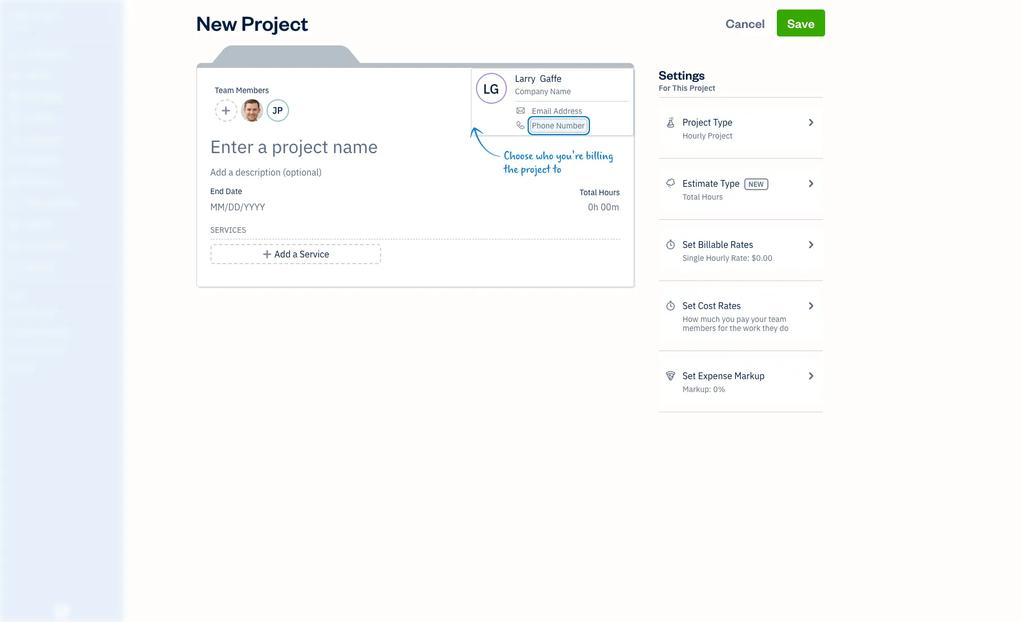 Task type: vqa. For each thing, say whether or not it's contained in the screenshot.
SINGLE HOURLY RATE : $0.00
yes



Task type: describe. For each thing, give the bounding box(es) containing it.
turtle
[[9, 10, 41, 21]]

0 horizontal spatial total
[[580, 188, 597, 198]]

timer image
[[7, 198, 21, 209]]

settings image
[[8, 363, 120, 372]]

new
[[749, 180, 764, 189]]

1 horizontal spatial total
[[683, 192, 700, 202]]

chart image
[[7, 241, 21, 252]]

your
[[751, 314, 767, 325]]

type for project type
[[713, 117, 733, 128]]

inc
[[43, 10, 59, 21]]

main element
[[0, 0, 152, 623]]

project inside settings for this project
[[690, 83, 716, 93]]

turtle inc owner
[[9, 10, 59, 31]]

cancel button
[[716, 10, 775, 37]]

members
[[236, 85, 269, 95]]

1 horizontal spatial hours
[[702, 192, 723, 202]]

single
[[683, 253, 704, 263]]

new
[[196, 10, 237, 36]]

hourly project
[[683, 131, 733, 141]]

how
[[683, 314, 699, 325]]

team
[[215, 85, 234, 95]]

owner
[[9, 22, 30, 31]]

jp
[[273, 105, 283, 116]]

invoice image
[[7, 113, 21, 124]]

billing
[[586, 150, 614, 163]]

markup: 0%
[[683, 385, 726, 395]]

for
[[718, 323, 728, 334]]

how much you pay your team members for the work they do
[[683, 314, 789, 334]]

plus image
[[262, 248, 272, 261]]

service
[[300, 249, 329, 260]]

First Name text field
[[515, 73, 536, 84]]

apps image
[[8, 291, 120, 300]]

the inside how much you pay your team members for the work they do
[[730, 323, 742, 334]]

for
[[659, 83, 671, 93]]

Project Description text field
[[210, 166, 519, 179]]

expense image
[[7, 156, 21, 167]]

set expense markup
[[683, 371, 765, 382]]

set for set expense markup
[[683, 371, 696, 382]]

billable
[[698, 239, 729, 250]]

1 horizontal spatial total hours
[[683, 192, 723, 202]]

settings for this project
[[659, 67, 716, 93]]

who
[[536, 150, 554, 163]]

add
[[275, 249, 291, 260]]

the inside choose who you're billing the project to
[[504, 163, 519, 176]]

phone image
[[515, 121, 526, 130]]

choose
[[504, 150, 533, 163]]

chevronright image for set cost rates
[[806, 299, 816, 313]]

Email Address text field
[[532, 106, 583, 116]]

freshbooks image
[[53, 605, 71, 618]]

chevronright image for set expense markup
[[806, 370, 816, 383]]

markup
[[735, 371, 765, 382]]

estimate
[[683, 178, 718, 189]]

Company Name text field
[[515, 86, 572, 97]]

payment image
[[7, 134, 21, 145]]



Task type: locate. For each thing, give the bounding box(es) containing it.
team members
[[215, 85, 269, 95]]

total hours
[[580, 188, 620, 198], [683, 192, 723, 202]]

type
[[713, 117, 733, 128], [721, 178, 740, 189]]

1 vertical spatial type
[[721, 178, 740, 189]]

total up hourly budget text box
[[580, 188, 597, 198]]

1 vertical spatial hourly
[[706, 253, 730, 263]]

timetracking image
[[666, 299, 676, 313]]

set up the single
[[683, 239, 696, 250]]

team
[[769, 314, 787, 325]]

client image
[[7, 70, 21, 81]]

total down the estimate
[[683, 192, 700, 202]]

project
[[521, 163, 551, 176]]

chevronright image for set billable rates
[[806, 238, 816, 252]]

timetracking image
[[666, 238, 676, 252]]

2 chevronright image from the top
[[806, 238, 816, 252]]

0%
[[714, 385, 726, 395]]

new project
[[196, 10, 308, 36]]

much
[[701, 314, 720, 325]]

project
[[241, 10, 308, 36], [690, 83, 716, 93], [683, 117, 711, 128], [708, 131, 733, 141]]

add a service
[[275, 249, 329, 260]]

1 horizontal spatial the
[[730, 323, 742, 334]]

type for estimate type
[[721, 178, 740, 189]]

2 vertical spatial chevronright image
[[806, 299, 816, 313]]

2 set from the top
[[683, 300, 696, 312]]

money image
[[7, 220, 21, 231]]

set billable rates
[[683, 239, 754, 250]]

set
[[683, 239, 696, 250], [683, 300, 696, 312], [683, 371, 696, 382]]

do
[[780, 323, 789, 334]]

hours up hourly budget text box
[[599, 188, 620, 198]]

:
[[748, 253, 750, 263]]

the right "for"
[[730, 323, 742, 334]]

hours
[[599, 188, 620, 198], [702, 192, 723, 202]]

2 vertical spatial set
[[683, 371, 696, 382]]

1 chevronright image from the top
[[806, 177, 816, 190]]

single hourly rate : $0.00
[[683, 253, 773, 263]]

1 vertical spatial the
[[730, 323, 742, 334]]

Phone Number text field
[[532, 121, 585, 131]]

1 vertical spatial rates
[[718, 300, 741, 312]]

set up markup:
[[683, 371, 696, 382]]

end date
[[210, 186, 242, 197]]

to
[[553, 163, 562, 176]]

type up hourly project
[[713, 117, 733, 128]]

chevronright image for project type
[[806, 116, 816, 129]]

team members image
[[8, 309, 120, 318]]

$0.00
[[752, 253, 773, 263]]

estimate type
[[683, 178, 740, 189]]

2 chevronright image from the top
[[806, 370, 816, 383]]

1 vertical spatial set
[[683, 300, 696, 312]]

3 chevronright image from the top
[[806, 299, 816, 313]]

rate
[[731, 253, 748, 263]]

total
[[580, 188, 597, 198], [683, 192, 700, 202]]

the
[[504, 163, 519, 176], [730, 323, 742, 334]]

hourly down project type
[[683, 131, 706, 141]]

0 vertical spatial hourly
[[683, 131, 706, 141]]

3 set from the top
[[683, 371, 696, 382]]

date
[[226, 186, 242, 197]]

bank connections image
[[8, 345, 120, 354]]

hourly down set billable rates
[[706, 253, 730, 263]]

they
[[763, 323, 778, 334]]

set up 'how'
[[683, 300, 696, 312]]

cancel
[[726, 15, 765, 31]]

envelope image
[[515, 106, 526, 115]]

0 vertical spatial type
[[713, 117, 733, 128]]

0 vertical spatial the
[[504, 163, 519, 176]]

dashboard image
[[7, 49, 21, 60]]

0 horizontal spatial hours
[[599, 188, 620, 198]]

estimate image
[[7, 92, 21, 103]]

you're
[[556, 150, 584, 163]]

work
[[743, 323, 761, 334]]

save button
[[777, 10, 825, 37]]

set for set billable rates
[[683, 239, 696, 250]]

items and services image
[[8, 327, 120, 336]]

0 vertical spatial chevronright image
[[806, 177, 816, 190]]

a
[[293, 249, 298, 260]]

pay
[[737, 314, 750, 325]]

this
[[673, 83, 688, 93]]

save
[[788, 15, 815, 31]]

members
[[683, 323, 716, 334]]

1 set from the top
[[683, 239, 696, 250]]

0 vertical spatial rates
[[731, 239, 754, 250]]

project type
[[683, 117, 733, 128]]

chevronright image
[[806, 116, 816, 129], [806, 238, 816, 252], [806, 299, 816, 313]]

chevronright image for estimate type
[[806, 177, 816, 190]]

set cost rates
[[683, 300, 741, 312]]

project image
[[7, 177, 21, 188]]

rates
[[731, 239, 754, 250], [718, 300, 741, 312]]

choose who you're billing the project to
[[504, 150, 614, 176]]

estimates image
[[666, 177, 676, 190]]

total hours up hourly budget text box
[[580, 188, 620, 198]]

add team member image
[[221, 104, 231, 117]]

Project Name text field
[[210, 135, 519, 158]]

set for set cost rates
[[683, 300, 696, 312]]

the down "choose"
[[504, 163, 519, 176]]

chevronright image
[[806, 177, 816, 190], [806, 370, 816, 383]]

expenses image
[[666, 370, 676, 383]]

0 vertical spatial chevronright image
[[806, 116, 816, 129]]

rates for set cost rates
[[718, 300, 741, 312]]

expense
[[698, 371, 733, 382]]

lg
[[483, 79, 499, 97]]

cost
[[698, 300, 716, 312]]

projects image
[[666, 116, 676, 129]]

total hours down the estimate
[[683, 192, 723, 202]]

rates up rate
[[731, 239, 754, 250]]

Last Name text field
[[540, 73, 563, 84]]

add a service button
[[210, 244, 381, 265]]

settings
[[659, 67, 705, 83]]

1 chevronright image from the top
[[806, 116, 816, 129]]

Hourly Budget text field
[[588, 202, 620, 213]]

markup:
[[683, 385, 712, 395]]

services
[[210, 225, 246, 235]]

0 horizontal spatial the
[[504, 163, 519, 176]]

hourly
[[683, 131, 706, 141], [706, 253, 730, 263]]

0 vertical spatial set
[[683, 239, 696, 250]]

end
[[210, 186, 224, 197]]

End date in  format text field
[[210, 202, 347, 213]]

report image
[[7, 262, 21, 273]]

rates up you
[[718, 300, 741, 312]]

0 horizontal spatial total hours
[[580, 188, 620, 198]]

rates for set billable rates
[[731, 239, 754, 250]]

type left the new
[[721, 178, 740, 189]]

1 vertical spatial chevronright image
[[806, 370, 816, 383]]

hours down estimate type
[[702, 192, 723, 202]]

you
[[722, 314, 735, 325]]

1 vertical spatial chevronright image
[[806, 238, 816, 252]]



